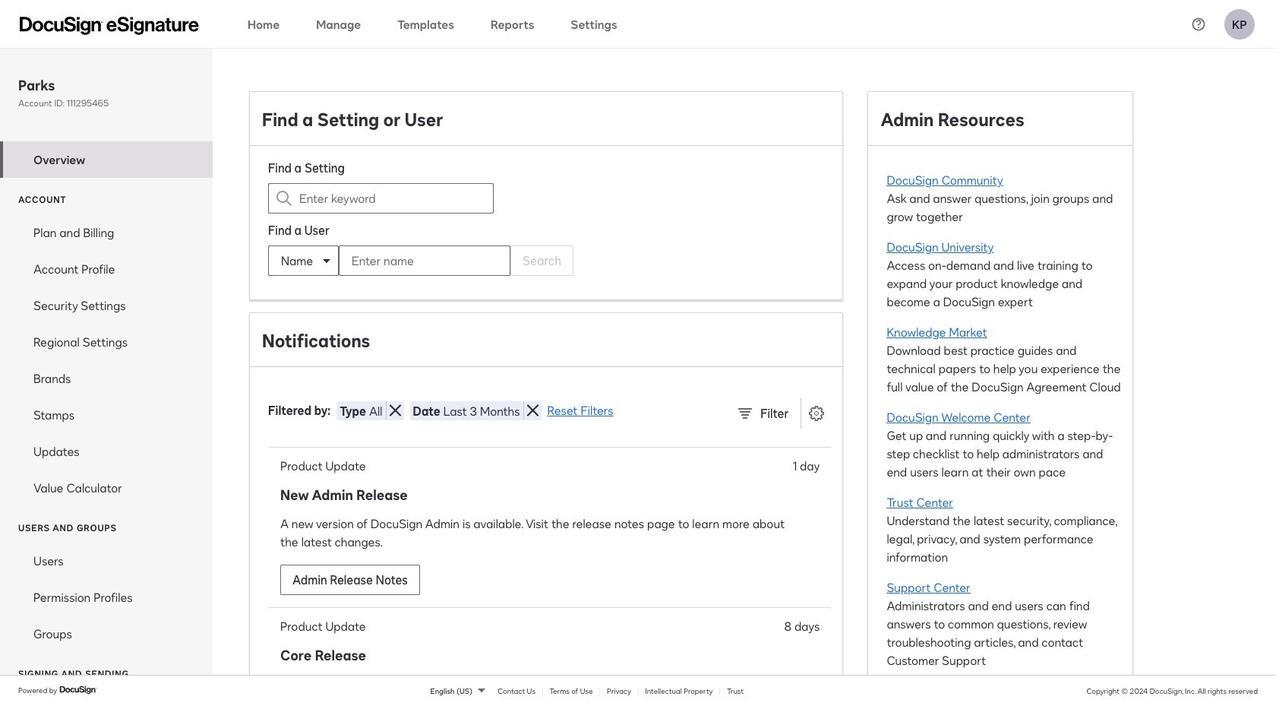 Task type: vqa. For each thing, say whether or not it's contained in the screenshot.
DocuSign Admin image
yes



Task type: locate. For each thing, give the bounding box(es) containing it.
docusign admin image
[[20, 16, 199, 35]]

docusign image
[[59, 684, 97, 696]]

Enter name text field
[[340, 246, 480, 275]]



Task type: describe. For each thing, give the bounding box(es) containing it.
Enter keyword text field
[[299, 184, 463, 213]]

account element
[[0, 214, 213, 506]]

users and groups element
[[0, 543, 213, 652]]



